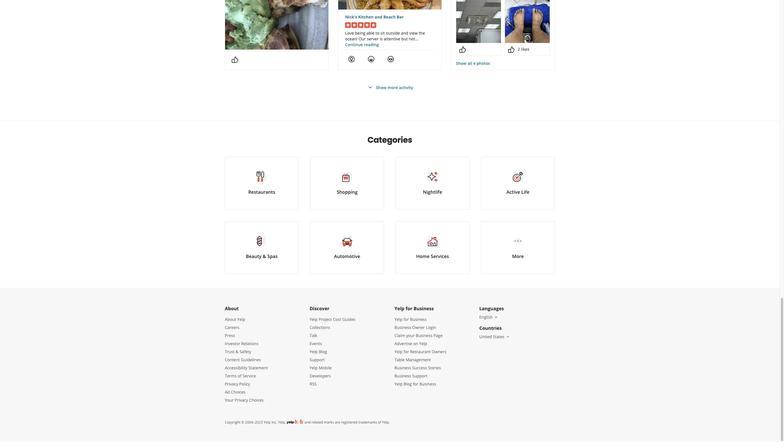 Task type: describe. For each thing, give the bounding box(es) containing it.
5 star rating image
[[345, 22, 376, 28]]

accessibility
[[225, 366, 247, 371]]

login
[[426, 325, 436, 331]]

1 vertical spatial privacy
[[235, 398, 248, 403]]

table management link
[[395, 357, 431, 363]]

guides
[[342, 317, 356, 322]]

cost
[[333, 317, 341, 322]]

1 horizontal spatial choices
[[249, 398, 264, 403]]

developers link
[[310, 374, 331, 379]]

2 likes
[[518, 46, 530, 52]]

support inside yelp project cost guides collections talk events yelp blog support yelp mobile developers rss
[[310, 357, 325, 363]]

page
[[434, 333, 443, 339]]

shopping link
[[310, 157, 384, 210]]

copyright © 2004–2023 yelp inc. yelp,
[[225, 420, 286, 425]]

management
[[406, 357, 431, 363]]

more link
[[481, 221, 555, 274]]

business up owner
[[410, 317, 427, 322]]

business up yelp blog for business link
[[395, 374, 411, 379]]

24 funny v2 image
[[368, 56, 375, 63]]

like feed item image
[[459, 46, 466, 53]]

continue
[[345, 42, 363, 47]]

yelp mobile link
[[310, 366, 332, 371]]

rss
[[310, 382, 317, 387]]

yelp up table
[[395, 349, 403, 355]]

& inside category navigation section navigation
[[263, 253, 266, 260]]

1 vertical spatial like feed item image
[[232, 56, 238, 63]]

yelp,
[[278, 420, 286, 425]]

collections
[[310, 325, 330, 331]]

states
[[493, 334, 505, 340]]

content
[[225, 357, 240, 363]]

project
[[319, 317, 332, 322]]

0 horizontal spatial and
[[305, 420, 311, 425]]

business down stories
[[420, 382, 436, 387]]

yelp inside about yelp careers press investor relations trust & safety content guidelines accessibility statement terms of service privacy policy ad choices your privacy choices
[[237, 317, 245, 322]]

active
[[507, 189, 520, 195]]

bar
[[397, 14, 404, 20]]

for up business owner login link
[[404, 317, 409, 322]]

languages
[[480, 306, 504, 312]]

beauty & spas link
[[225, 221, 299, 274]]

safety
[[240, 349, 251, 355]]

nick's
[[345, 14, 357, 20]]

yelp blog link
[[310, 349, 327, 355]]

about for about yelp careers press investor relations trust & safety content guidelines accessibility statement terms of service privacy policy ad choices your privacy choices
[[225, 317, 236, 322]]

blog inside yelp project cost guides collections talk events yelp blog support yelp mobile developers rss
[[319, 349, 327, 355]]

collections link
[[310, 325, 330, 331]]

services
[[431, 253, 449, 260]]

service
[[243, 374, 256, 379]]

yelp right on
[[419, 341, 427, 347]]

nick's kitchen and beach bar
[[345, 14, 404, 20]]

category navigation section navigation
[[219, 121, 561, 288]]

success
[[412, 366, 427, 371]]

relations
[[241, 341, 259, 347]]

24 cool v2 image
[[387, 56, 394, 63]]

terms
[[225, 374, 237, 379]]

yelp down events link
[[310, 349, 318, 355]]

show more activity button
[[367, 84, 413, 91]]

business up claim on the bottom right of page
[[395, 325, 411, 331]]

for up yelp for business link
[[406, 306, 413, 312]]

yelp down business support "link"
[[395, 382, 403, 387]]

on
[[413, 341, 418, 347]]

activity
[[399, 85, 413, 90]]

events
[[310, 341, 322, 347]]

life
[[522, 189, 530, 195]]

all
[[468, 61, 472, 66]]

advertise
[[395, 341, 412, 347]]

show all 4 photos
[[456, 61, 490, 66]]

spas
[[267, 253, 278, 260]]

beach
[[384, 14, 396, 20]]

english button
[[480, 315, 499, 320]]

stories
[[428, 366, 441, 371]]

and related marks are registered trademarks of yelp.
[[304, 420, 390, 425]]

developers
[[310, 374, 331, 379]]

your
[[406, 333, 415, 339]]

united states button
[[480, 334, 511, 340]]

show for show more activity
[[376, 85, 387, 90]]

1 horizontal spatial of
[[378, 420, 381, 425]]

yelp for business
[[395, 306, 434, 312]]

investor relations link
[[225, 341, 259, 347]]

yelp for business business owner login claim your business page advertise on yelp yelp for restaurant owners table management business success stories business support yelp blog for business
[[395, 317, 447, 387]]

restaurant
[[410, 349, 431, 355]]

press
[[225, 333, 235, 339]]

trust
[[225, 349, 235, 355]]

more
[[512, 253, 524, 260]]

owners
[[432, 349, 447, 355]]

press link
[[225, 333, 235, 339]]

ad choices link
[[225, 390, 246, 395]]

business success stories link
[[395, 366, 441, 371]]

your
[[225, 398, 234, 403]]

kitchen
[[358, 14, 374, 20]]

yelp project cost guides collections talk events yelp blog support yelp mobile developers rss
[[310, 317, 356, 387]]

16 chevron down v2 image for countries
[[506, 335, 511, 339]]

business owner login link
[[395, 325, 436, 331]]

2004–2023
[[245, 420, 263, 425]]

talk link
[[310, 333, 317, 339]]

show more activity
[[376, 85, 413, 90]]

terms of service link
[[225, 374, 256, 379]]

& inside about yelp careers press investor relations trust & safety content guidelines accessibility statement terms of service privacy policy ad choices your privacy choices
[[236, 349, 239, 355]]

business down table
[[395, 366, 411, 371]]

about for about
[[225, 306, 239, 312]]

24 useful v2 image
[[348, 56, 355, 63]]

careers link
[[225, 325, 239, 331]]

yelp for business link
[[395, 317, 427, 322]]

claim your business page link
[[395, 333, 443, 339]]

yelp up yelp for business link
[[395, 306, 405, 312]]

explore recent activity section section
[[220, 0, 560, 121]]



Task type: locate. For each thing, give the bounding box(es) containing it.
privacy down terms
[[225, 382, 238, 387]]

1 open photo lightbox image from the left
[[456, 0, 501, 43]]

show for show all 4 photos
[[456, 61, 467, 66]]

0 horizontal spatial &
[[236, 349, 239, 355]]

about up careers link at bottom left
[[225, 317, 236, 322]]

show left all
[[456, 61, 467, 66]]

and left beach
[[375, 14, 382, 20]]

2 about from the top
[[225, 317, 236, 322]]

more
[[388, 85, 398, 90]]

statement
[[249, 366, 268, 371]]

discover
[[310, 306, 330, 312]]

&
[[263, 253, 266, 260], [236, 349, 239, 355]]

16 chevron down v2 image inside united states popup button
[[506, 335, 511, 339]]

mobile
[[319, 366, 332, 371]]

24 chevron down v2 image
[[367, 84, 374, 91]]

nick's kitchen and beach bar link
[[345, 14, 435, 20]]

show right 24 chevron down v2 "image"
[[376, 85, 387, 90]]

0 vertical spatial 16 chevron down v2 image
[[494, 315, 499, 320]]

& right trust
[[236, 349, 239, 355]]

blog
[[319, 349, 327, 355], [404, 382, 412, 387]]

owner
[[412, 325, 425, 331]]

4
[[473, 61, 476, 66]]

yelp up claim on the bottom right of page
[[395, 317, 403, 322]]

registered
[[341, 420, 358, 425]]

1 vertical spatial 16 chevron down v2 image
[[506, 335, 511, 339]]

support link
[[310, 357, 325, 363]]

copyright
[[225, 420, 241, 425]]

home
[[416, 253, 430, 260]]

1 horizontal spatial open photo lightbox image
[[505, 0, 550, 43]]

business
[[414, 306, 434, 312], [410, 317, 427, 322], [395, 325, 411, 331], [416, 333, 433, 339], [395, 366, 411, 371], [395, 374, 411, 379], [420, 382, 436, 387]]

content guidelines link
[[225, 357, 261, 363]]

open photo lightbox image for like feed item icon
[[456, 0, 501, 43]]

and right yelp burst icon
[[305, 420, 311, 425]]

and
[[375, 14, 382, 20], [305, 420, 311, 425]]

1 horizontal spatial show
[[456, 61, 467, 66]]

yelp burst image
[[299, 420, 304, 425]]

yelp left inc.
[[264, 420, 271, 425]]

0 vertical spatial about
[[225, 306, 239, 312]]

support down "yelp blog" link
[[310, 357, 325, 363]]

about inside about yelp careers press investor relations trust & safety content guidelines accessibility statement terms of service privacy policy ad choices your privacy choices
[[225, 317, 236, 322]]

0 horizontal spatial show
[[376, 85, 387, 90]]

0 vertical spatial show
[[456, 61, 467, 66]]

1 vertical spatial choices
[[249, 398, 264, 403]]

support inside yelp for business business owner login claim your business page advertise on yelp yelp for restaurant owners table management business success stories business support yelp blog for business
[[412, 374, 428, 379]]

0 vertical spatial blog
[[319, 349, 327, 355]]

trademarks
[[359, 420, 377, 425]]

policy
[[239, 382, 250, 387]]

of
[[238, 374, 242, 379], [378, 420, 381, 425]]

investor
[[225, 341, 240, 347]]

automotive link
[[310, 221, 384, 274]]

choices
[[231, 390, 246, 395], [249, 398, 264, 403]]

1 horizontal spatial 16 chevron down v2 image
[[506, 335, 511, 339]]

beauty
[[246, 253, 262, 260]]

1 vertical spatial of
[[378, 420, 381, 425]]

yelp logo image
[[287, 420, 298, 425]]

yelp.
[[382, 420, 390, 425]]

yelp blog for business link
[[395, 382, 436, 387]]

show inside 'dropdown button'
[[456, 61, 467, 66]]

table
[[395, 357, 405, 363]]

yelp down support link
[[310, 366, 318, 371]]

privacy down ad choices link
[[235, 398, 248, 403]]

continue reading
[[345, 42, 379, 47]]

and inside "link"
[[375, 14, 382, 20]]

1 vertical spatial support
[[412, 374, 428, 379]]

accessibility statement link
[[225, 366, 268, 371]]

1 vertical spatial blog
[[404, 382, 412, 387]]

0 vertical spatial like feed item image
[[508, 46, 515, 53]]

business support link
[[395, 374, 428, 379]]

16 chevron down v2 image down languages
[[494, 315, 499, 320]]

0 vertical spatial and
[[375, 14, 382, 20]]

16 chevron down v2 image for languages
[[494, 315, 499, 320]]

choices down privacy policy link at the bottom left of page
[[231, 390, 246, 395]]

blog down business support "link"
[[404, 382, 412, 387]]

0 horizontal spatial choices
[[231, 390, 246, 395]]

countries
[[480, 325, 502, 332]]

are
[[335, 420, 340, 425]]

ad
[[225, 390, 230, 395]]

& left spas
[[263, 253, 266, 260]]

1 horizontal spatial and
[[375, 14, 382, 20]]

nightlife
[[423, 189, 442, 195]]

16 chevron down v2 image
[[494, 315, 499, 320], [506, 335, 511, 339]]

yelp up collections
[[310, 317, 318, 322]]

1 horizontal spatial like feed item image
[[508, 46, 515, 53]]

categories
[[368, 135, 412, 146]]

business down owner
[[416, 333, 433, 339]]

united
[[480, 334, 492, 340]]

related
[[312, 420, 323, 425]]

0 vertical spatial support
[[310, 357, 325, 363]]

0 horizontal spatial like feed item image
[[232, 56, 238, 63]]

active life
[[507, 189, 530, 195]]

1 vertical spatial and
[[305, 420, 311, 425]]

of up privacy policy link at the bottom left of page
[[238, 374, 242, 379]]

0 vertical spatial choices
[[231, 390, 246, 395]]

yelp up careers link at bottom left
[[237, 317, 245, 322]]

automotive
[[334, 253, 360, 260]]

2 open photo lightbox image from the left
[[505, 0, 550, 43]]

open photo lightbox image
[[456, 0, 501, 43], [505, 0, 550, 43]]

about
[[225, 306, 239, 312], [225, 317, 236, 322]]

about up about yelp link
[[225, 306, 239, 312]]

1 horizontal spatial blog
[[404, 382, 412, 387]]

careers
[[225, 325, 239, 331]]

blog up support link
[[319, 349, 327, 355]]

show all 4 photos button
[[456, 61, 490, 66]]

0 horizontal spatial 16 chevron down v2 image
[[494, 315, 499, 320]]

1 vertical spatial about
[[225, 317, 236, 322]]

0 horizontal spatial of
[[238, 374, 242, 379]]

rss link
[[310, 382, 317, 387]]

for
[[406, 306, 413, 312], [404, 317, 409, 322], [404, 349, 409, 355], [413, 382, 419, 387]]

trust & safety link
[[225, 349, 251, 355]]

16 chevron down v2 image inside english dropdown button
[[494, 315, 499, 320]]

0 vertical spatial privacy
[[225, 382, 238, 387]]

beauty & spas
[[246, 253, 278, 260]]

shopping
[[337, 189, 358, 195]]

of inside about yelp careers press investor relations trust & safety content guidelines accessibility statement terms of service privacy policy ad choices your privacy choices
[[238, 374, 242, 379]]

1 about from the top
[[225, 306, 239, 312]]

show inside button
[[376, 85, 387, 90]]

1 vertical spatial show
[[376, 85, 387, 90]]

talk
[[310, 333, 317, 339]]

photos
[[477, 61, 490, 66]]

home services
[[416, 253, 449, 260]]

0 vertical spatial &
[[263, 253, 266, 260]]

2
[[518, 46, 520, 52]]

claim
[[395, 333, 405, 339]]

choices down policy
[[249, 398, 264, 403]]

1 vertical spatial &
[[236, 349, 239, 355]]

of left yelp.
[[378, 420, 381, 425]]

advertise on yelp link
[[395, 341, 427, 347]]

yelp project cost guides link
[[310, 317, 356, 322]]

open photo lightbox image for the rightmost like feed item image
[[505, 0, 550, 43]]

support down success
[[412, 374, 428, 379]]

show
[[456, 61, 467, 66], [376, 85, 387, 90]]

support
[[310, 357, 325, 363], [412, 374, 428, 379]]

business up yelp for business link
[[414, 306, 434, 312]]

1 horizontal spatial &
[[263, 253, 266, 260]]

1 horizontal spatial support
[[412, 374, 428, 379]]

for down advertise
[[404, 349, 409, 355]]

0 vertical spatial of
[[238, 374, 242, 379]]

about yelp careers press investor relations trust & safety content guidelines accessibility statement terms of service privacy policy ad choices your privacy choices
[[225, 317, 268, 403]]

0 horizontal spatial support
[[310, 357, 325, 363]]

events link
[[310, 341, 322, 347]]

yelp for restaurant owners link
[[395, 349, 447, 355]]

active life link
[[481, 157, 555, 210]]

restaurants
[[248, 189, 275, 195]]

yelp
[[395, 306, 405, 312], [237, 317, 245, 322], [310, 317, 318, 322], [395, 317, 403, 322], [419, 341, 427, 347], [310, 349, 318, 355], [395, 349, 403, 355], [310, 366, 318, 371], [395, 382, 403, 387], [264, 420, 271, 425]]

like feed item image
[[508, 46, 515, 53], [232, 56, 238, 63]]

english
[[480, 315, 493, 320]]

reading
[[364, 42, 379, 47]]

marks
[[324, 420, 334, 425]]

for down business support "link"
[[413, 382, 419, 387]]

0 horizontal spatial blog
[[319, 349, 327, 355]]

©
[[241, 420, 244, 425]]

16 chevron down v2 image right states
[[506, 335, 511, 339]]

0 horizontal spatial open photo lightbox image
[[456, 0, 501, 43]]

blog inside yelp for business business owner login claim your business page advertise on yelp yelp for restaurant owners table management business success stories business support yelp blog for business
[[404, 382, 412, 387]]



Task type: vqa. For each thing, say whether or not it's contained in the screenshot.
Terms
yes



